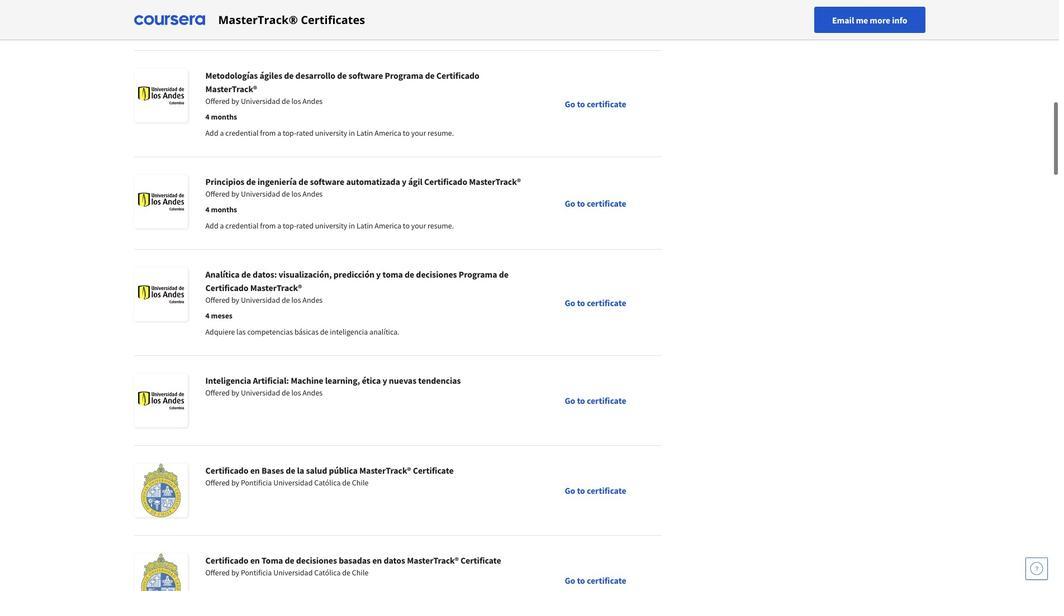 Task type: describe. For each thing, give the bounding box(es) containing it.
certificado en toma de decisiones basadas en datos mastertrack® certificate offered by pontificia universidad católica de chile
[[206, 555, 502, 578]]

to for certificado en toma de decisiones basadas en datos mastertrack® certificate
[[577, 575, 585, 587]]

certificado inside metodologías ágiles de desarrollo de software programa de  certificado mastertrack® offered by universidad de los andes 4 months
[[437, 70, 480, 81]]

universidad inside certificado en toma de decisiones basadas en datos mastertrack® certificate offered by pontificia universidad católica de chile
[[274, 568, 313, 578]]

4 inside principios de ingeniería de software automatizada y ágil certificado mastertrack® offered by universidad de los andes 4 months
[[206, 205, 210, 215]]

your for de
[[411, 128, 426, 138]]

ágiles
[[260, 70, 283, 81]]

los inside metodologías ágiles de desarrollo de software programa de  certificado mastertrack® offered by universidad de los andes 4 months
[[292, 96, 301, 106]]

metodologías
[[206, 70, 258, 81]]

by inside inteligencia artificial: machine learning, ética y nuevas tendencias offered by universidad de los andes
[[231, 388, 239, 398]]

4 months link
[[134, 0, 662, 50]]

inteligencia
[[330, 327, 368, 337]]

tendencias
[[418, 375, 461, 386]]

ética
[[362, 375, 381, 386]]

add a credential from a top-rated university in latin america to your resume. for de
[[206, 128, 454, 138]]

rated for de
[[297, 221, 314, 231]]

resume. for ágil
[[428, 221, 454, 231]]

certificado inside 'analítica de datos: visualización, predicción y toma de decisiones programa de certificado mastertrack® offered by universidad de los andes 4 meses'
[[206, 282, 249, 294]]

meses
[[211, 311, 233, 321]]

america for automatizada
[[375, 221, 402, 231]]

y for nuevas
[[383, 375, 387, 386]]

decisiones inside certificado en toma de decisiones basadas en datos mastertrack® certificate offered by pontificia universidad católica de chile
[[296, 555, 337, 567]]

more
[[870, 14, 891, 25]]

predicción
[[334, 269, 375, 280]]

4 months
[[206, 8, 237, 18]]

add a credential from a top-rated university in latin america to your resume. for software
[[206, 221, 454, 231]]

de inside inteligencia artificial: machine learning, ética y nuevas tendencias offered by universidad de los andes
[[282, 388, 290, 398]]

desarrollo
[[296, 70, 336, 81]]

top- for de
[[283, 128, 297, 138]]

latin for software
[[357, 128, 373, 138]]

salud
[[306, 465, 327, 476]]

analítica.
[[370, 327, 400, 337]]

machine
[[291, 375, 324, 386]]

offered inside certificado en toma de decisiones basadas en datos mastertrack® certificate offered by pontificia universidad católica de chile
[[206, 568, 230, 578]]

in for software
[[349, 128, 355, 138]]

coursera image
[[134, 11, 205, 29]]

universidad inside principios de ingeniería de software automatizada y ágil certificado mastertrack® offered by universidad de los andes 4 months
[[241, 189, 280, 199]]

rated for desarrollo
[[297, 128, 314, 138]]

en for bases
[[250, 465, 260, 476]]

certificado inside certificado en toma de decisiones basadas en datos mastertrack® certificate offered by pontificia universidad católica de chile
[[206, 555, 249, 567]]

adquiere las competencias básicas de inteligencia analítica.
[[206, 327, 400, 337]]

your for ágil
[[411, 221, 426, 231]]

by inside principios de ingeniería de software automatizada y ágil certificado mastertrack® offered by universidad de los andes 4 months
[[231, 189, 239, 199]]

offered inside principios de ingeniería de software automatizada y ágil certificado mastertrack® offered by universidad de los andes 4 months
[[206, 189, 230, 199]]

mastertrack® inside metodologías ágiles de desarrollo de software programa de  certificado mastertrack® offered by universidad de los andes 4 months
[[206, 83, 257, 95]]

los inside inteligencia artificial: machine learning, ética y nuevas tendencias offered by universidad de los andes
[[292, 388, 301, 398]]

programa inside 'analítica de datos: visualización, predicción y toma de decisiones programa de certificado mastertrack® offered by universidad de los andes 4 meses'
[[459, 269, 498, 280]]

andes inside inteligencia artificial: machine learning, ética y nuevas tendencias offered by universidad de los andes
[[303, 388, 323, 398]]

andes inside metodologías ágiles de desarrollo de software programa de  certificado mastertrack® offered by universidad de los andes 4 months
[[303, 96, 323, 106]]

to for inteligencia artificial: machine learning, ética y nuevas tendencias
[[577, 395, 585, 407]]

university for de
[[315, 128, 347, 138]]

mastertrack® inside 'analítica de datos: visualización, predicción y toma de decisiones programa de certificado mastertrack® offered by universidad de los andes 4 meses'
[[250, 282, 302, 294]]

chile inside certificado en toma de decisiones basadas en datos mastertrack® certificate offered by pontificia universidad católica de chile
[[352, 568, 369, 578]]

1 months from the top
[[211, 8, 237, 18]]

go to certificate for certificado en bases de la salud pública mastertrack® certificate
[[565, 485, 627, 497]]

credential for principios
[[226, 221, 259, 231]]

university for software
[[315, 221, 347, 231]]

go for certificado en bases de la salud pública mastertrack® certificate
[[565, 485, 576, 497]]

resume. for de
[[428, 128, 454, 138]]

in for automatizada
[[349, 221, 355, 231]]

analítica
[[206, 269, 240, 280]]

me
[[856, 14, 869, 25]]

nuevas
[[389, 375, 417, 386]]

add for metodologías ágiles de desarrollo de software programa de  certificado mastertrack®
[[206, 128, 218, 138]]

automatizada
[[346, 176, 400, 187]]

decisiones inside 'analítica de datos: visualización, predicción y toma de decisiones programa de certificado mastertrack® offered by universidad de los andes 4 meses'
[[416, 269, 457, 280]]

universidad inside the certificado en bases de la salud pública mastertrack® certificate offered by pontificia universidad católica de chile
[[274, 478, 313, 488]]

pontificia inside the certificado en bases de la salud pública mastertrack® certificate offered by pontificia universidad católica de chile
[[241, 478, 272, 488]]

pública
[[329, 465, 358, 476]]

toma
[[383, 269, 403, 280]]

america for software
[[375, 128, 402, 138]]

months for metodologías ágiles de desarrollo de software programa de  certificado mastertrack®
[[211, 112, 237, 122]]

go to certificate for principios de ingeniería de software automatizada y ágil certificado mastertrack®
[[565, 198, 627, 209]]

email
[[833, 14, 855, 25]]

programa inside metodologías ágiles de desarrollo de software programa de  certificado mastertrack® offered by universidad de los andes 4 months
[[385, 70, 424, 81]]

bases
[[262, 465, 284, 476]]

a up ingeniería
[[277, 128, 281, 138]]

inteligencia
[[206, 375, 251, 386]]

months for principios de ingeniería de software automatizada y ágil certificado mastertrack®
[[211, 205, 237, 215]]

credential for metodologías
[[226, 128, 259, 138]]

offered inside 'analítica de datos: visualización, predicción y toma de decisiones programa de certificado mastertrack® offered by universidad de los andes 4 meses'
[[206, 295, 230, 305]]

to for principios de ingeniería de software automatizada y ágil certificado mastertrack®
[[577, 198, 585, 209]]

help center image
[[1031, 563, 1044, 576]]

email me more info
[[833, 14, 908, 25]]

adquiere
[[206, 327, 235, 337]]

analítica de datos: visualización, predicción y toma de decisiones programa de certificado mastertrack® offered by universidad de los andes 4 meses
[[206, 269, 509, 321]]

offered inside metodologías ágiles de desarrollo de software programa de  certificado mastertrack® offered by universidad de los andes 4 months
[[206, 96, 230, 106]]

go to certificate for inteligencia artificial: machine learning, ética y nuevas tendencias
[[565, 395, 627, 407]]

email me more info button
[[815, 7, 926, 33]]

principios de ingeniería de software automatizada y ágil certificado mastertrack® offered by universidad de los andes 4 months
[[206, 176, 521, 215]]

toma
[[262, 555, 283, 567]]

las
[[237, 327, 246, 337]]

universidad de los andes image for metodologías
[[134, 69, 188, 122]]

go for inteligencia artificial: machine learning, ética y nuevas tendencias
[[565, 395, 576, 407]]

certificado inside principios de ingeniería de software automatizada y ágil certificado mastertrack® offered by universidad de los andes 4 months
[[425, 176, 468, 187]]

artificial:
[[253, 375, 289, 386]]

to for analítica de datos: visualización, predicción y toma de decisiones programa de certificado mastertrack®
[[577, 297, 585, 308]]



Task type: vqa. For each thing, say whether or not it's contained in the screenshot.


Task type: locate. For each thing, give the bounding box(es) containing it.
2 pontificia universidad católica de chile image from the top
[[134, 554, 188, 592]]

decisiones
[[416, 269, 457, 280], [296, 555, 337, 567]]

2 certificate from the top
[[587, 198, 627, 209]]

top- up ingeniería
[[283, 128, 297, 138]]

2 by from the top
[[231, 189, 239, 199]]

3 by from the top
[[231, 295, 239, 305]]

3 months from the top
[[211, 205, 237, 215]]

y inside 'analítica de datos: visualización, predicción y toma de decisiones programa de certificado mastertrack® offered by universidad de los andes 4 meses'
[[376, 269, 381, 280]]

months
[[211, 8, 237, 18], [211, 112, 237, 122], [211, 205, 237, 215]]

0 vertical spatial your
[[411, 128, 426, 138]]

1 your from the top
[[411, 128, 426, 138]]

2 add a credential from a top-rated university in latin america to your resume. from the top
[[206, 221, 454, 231]]

certificate inside the certificado en bases de la salud pública mastertrack® certificate offered by pontificia universidad católica de chile
[[413, 465, 454, 476]]

mastertrack® inside certificado en toma de decisiones basadas en datos mastertrack® certificate offered by pontificia universidad católica de chile
[[407, 555, 459, 567]]

from up ingeniería
[[260, 128, 276, 138]]

by inside the certificado en bases de la salud pública mastertrack® certificate offered by pontificia universidad católica de chile
[[231, 478, 239, 488]]

programa
[[385, 70, 424, 81], [459, 269, 498, 280]]

a down ingeniería
[[277, 221, 281, 231]]

months down metodologías at the left top of page
[[211, 112, 237, 122]]

0 vertical spatial pontificia universidad católica de chile image
[[134, 464, 188, 518]]

0 vertical spatial pontificia
[[241, 478, 272, 488]]

go to certificate for analítica de datos: visualización, predicción y toma de decisiones programa de certificado mastertrack®
[[565, 297, 627, 308]]

metodologías ágiles de desarrollo de software programa de  certificado mastertrack® offered by universidad de los andes 4 months
[[206, 70, 480, 122]]

principios
[[206, 176, 245, 187]]

1 go from the top
[[565, 98, 576, 109]]

0 vertical spatial latin
[[357, 128, 373, 138]]

1 vertical spatial rated
[[297, 221, 314, 231]]

los inside 'analítica de datos: visualización, predicción y toma de decisiones programa de certificado mastertrack® offered by universidad de los andes 4 meses'
[[292, 295, 301, 305]]

4 offered from the top
[[206, 388, 230, 398]]

inteligencia artificial: machine learning, ética y nuevas tendencias offered by universidad de los andes
[[206, 375, 461, 398]]

2 university from the top
[[315, 221, 347, 231]]

ingeniería
[[258, 176, 297, 187]]

your down ágil
[[411, 221, 426, 231]]

pontificia universidad católica de chile image for certificado en toma de decisiones basadas en datos mastertrack® certificate
[[134, 554, 188, 592]]

add
[[206, 128, 218, 138], [206, 221, 218, 231]]

0 horizontal spatial decisiones
[[296, 555, 337, 567]]

certificado inside the certificado en bases de la salud pública mastertrack® certificate offered by pontificia universidad católica de chile
[[206, 465, 249, 476]]

1 vertical spatial chile
[[352, 568, 369, 578]]

1 certificate from the top
[[587, 98, 627, 109]]

to
[[577, 98, 585, 109], [403, 128, 410, 138], [577, 198, 585, 209], [403, 221, 410, 231], [577, 297, 585, 308], [577, 395, 585, 407], [577, 485, 585, 497], [577, 575, 585, 587]]

mastertrack® certificates
[[218, 12, 365, 27]]

1 andes from the top
[[303, 96, 323, 106]]

1 vertical spatial software
[[310, 176, 345, 187]]

los down ingeniería
[[292, 189, 301, 199]]

1 rated from the top
[[297, 128, 314, 138]]

software inside principios de ingeniería de software automatizada y ágil certificado mastertrack® offered by universidad de los andes 4 months
[[310, 176, 345, 187]]

latin
[[357, 128, 373, 138], [357, 221, 373, 231]]

0 vertical spatial católica
[[314, 478, 341, 488]]

3 los from the top
[[292, 295, 301, 305]]

4 left meses at the bottom of the page
[[206, 311, 210, 321]]

1 vertical spatial america
[[375, 221, 402, 231]]

universidad inside 'analítica de datos: visualización, predicción y toma de decisiones programa de certificado mastertrack® offered by universidad de los andes 4 meses'
[[241, 295, 280, 305]]

0 horizontal spatial certificate
[[413, 465, 454, 476]]

certificado
[[437, 70, 480, 81], [425, 176, 468, 187], [206, 282, 249, 294], [206, 465, 249, 476], [206, 555, 249, 567]]

certificate inside certificado en toma de decisiones basadas en datos mastertrack® certificate offered by pontificia universidad católica de chile
[[461, 555, 502, 567]]

add a credential from a top-rated university in latin america to your resume. down metodologías ágiles de desarrollo de software programa de  certificado mastertrack® offered by universidad de los andes 4 months
[[206, 128, 454, 138]]

católica down basadas
[[314, 568, 341, 578]]

top- down ingeniería
[[283, 221, 297, 231]]

2 chile from the top
[[352, 568, 369, 578]]

1 resume. from the top
[[428, 128, 454, 138]]

1 horizontal spatial software
[[349, 70, 383, 81]]

2 vertical spatial months
[[211, 205, 237, 215]]

competencias
[[247, 327, 293, 337]]

learning,
[[325, 375, 360, 386]]

3 go from the top
[[565, 297, 576, 308]]

1 pontificia universidad católica de chile image from the top
[[134, 464, 188, 518]]

offered inside the certificado en bases de la salud pública mastertrack® certificate offered by pontificia universidad católica de chile
[[206, 478, 230, 488]]

university down principios de ingeniería de software automatizada y ágil certificado mastertrack® offered by universidad de los andes 4 months
[[315, 221, 347, 231]]

católica inside certificado en toma de decisiones basadas en datos mastertrack® certificate offered by pontificia universidad católica de chile
[[314, 568, 341, 578]]

go for analítica de datos: visualización, predicción y toma de decisiones programa de certificado mastertrack®
[[565, 297, 576, 308]]

datos
[[384, 555, 405, 567]]

los
[[292, 96, 301, 106], [292, 189, 301, 199], [292, 295, 301, 305], [292, 388, 301, 398]]

en for toma
[[250, 555, 260, 567]]

y left toma
[[376, 269, 381, 280]]

universidad down toma
[[274, 568, 313, 578]]

mastertrack®
[[218, 12, 298, 27], [206, 83, 257, 95], [469, 176, 521, 187], [250, 282, 302, 294], [360, 465, 411, 476], [407, 555, 459, 567]]

mastertrack® inside principios de ingeniería de software automatizada y ágil certificado mastertrack® offered by universidad de los andes 4 months
[[469, 176, 521, 187]]

2 católica from the top
[[314, 568, 341, 578]]

en left toma
[[250, 555, 260, 567]]

2 america from the top
[[375, 221, 402, 231]]

los down 'visualización,' at the left of page
[[292, 295, 301, 305]]

top-
[[283, 128, 297, 138], [283, 221, 297, 231]]

1 add from the top
[[206, 128, 218, 138]]

6 certificate from the top
[[587, 575, 627, 587]]

6 go from the top
[[565, 575, 576, 587]]

months inside principios de ingeniería de software automatizada y ágil certificado mastertrack® offered by universidad de los andes 4 months
[[211, 205, 237, 215]]

1 vertical spatial católica
[[314, 568, 341, 578]]

4 andes from the top
[[303, 388, 323, 398]]

go to certificate for metodologías ágiles de desarrollo de software programa de  certificado mastertrack®
[[565, 98, 627, 109]]

1 from from the top
[[260, 128, 276, 138]]

3 universidad de los andes image from the top
[[134, 268, 188, 322]]

0 vertical spatial in
[[349, 128, 355, 138]]

go for certificado en toma de decisiones basadas en datos mastertrack® certificate
[[565, 575, 576, 587]]

4
[[206, 8, 210, 18], [206, 112, 210, 122], [206, 205, 210, 215], [206, 311, 210, 321]]

1 vertical spatial y
[[376, 269, 381, 280]]

6 offered from the top
[[206, 568, 230, 578]]

los inside principios de ingeniería de software automatizada y ágil certificado mastertrack® offered by universidad de los andes 4 months
[[292, 189, 301, 199]]

offered
[[206, 96, 230, 106], [206, 189, 230, 199], [206, 295, 230, 305], [206, 388, 230, 398], [206, 478, 230, 488], [206, 568, 230, 578]]

0 vertical spatial months
[[211, 8, 237, 18]]

latin for automatizada
[[357, 221, 373, 231]]

1 4 from the top
[[206, 8, 210, 18]]

0 vertical spatial america
[[375, 128, 402, 138]]

4 universidad de los andes image from the top
[[134, 374, 188, 428]]

top- for ingeniería
[[283, 221, 297, 231]]

latin down metodologías ágiles de desarrollo de software programa de  certificado mastertrack® offered by universidad de los andes 4 months
[[357, 128, 373, 138]]

universidad down la
[[274, 478, 313, 488]]

universidad inside metodologías ágiles de desarrollo de software programa de  certificado mastertrack® offered by universidad de los andes 4 months
[[241, 96, 280, 106]]

3 certificate from the top
[[587, 297, 627, 308]]

universidad down datos: at top
[[241, 295, 280, 305]]

mastertrack® inside the certificado en bases de la salud pública mastertrack® certificate offered by pontificia universidad católica de chile
[[360, 465, 411, 476]]

chile down basadas
[[352, 568, 369, 578]]

rated up 'visualización,' at the left of page
[[297, 221, 314, 231]]

0 vertical spatial add a credential from a top-rated university in latin america to your resume.
[[206, 128, 454, 138]]

5 by from the top
[[231, 478, 239, 488]]

2 go from the top
[[565, 198, 576, 209]]

5 certificate from the top
[[587, 485, 627, 497]]

go
[[565, 98, 576, 109], [565, 198, 576, 209], [565, 297, 576, 308], [565, 395, 576, 407], [565, 485, 576, 497], [565, 575, 576, 587]]

by inside metodologías ágiles de desarrollo de software programa de  certificado mastertrack® offered by universidad de los andes 4 months
[[231, 96, 239, 106]]

0 vertical spatial credential
[[226, 128, 259, 138]]

universidad de los andes image for analítica
[[134, 268, 188, 322]]

1 vertical spatial months
[[211, 112, 237, 122]]

university down metodologías ágiles de desarrollo de software programa de  certificado mastertrack® offered by universidad de los andes 4 months
[[315, 128, 347, 138]]

1 vertical spatial top-
[[283, 221, 297, 231]]

0 horizontal spatial programa
[[385, 70, 424, 81]]

0 vertical spatial y
[[402, 176, 407, 187]]

add down principios
[[206, 221, 218, 231]]

rated down metodologías ágiles de desarrollo de software programa de  certificado mastertrack® offered by universidad de los andes 4 months
[[297, 128, 314, 138]]

certificate for inteligencia artificial: machine learning, ética y nuevas tendencias
[[587, 395, 627, 407]]

1 vertical spatial in
[[349, 221, 355, 231]]

y inside inteligencia artificial: machine learning, ética y nuevas tendencias offered by universidad de los andes
[[383, 375, 387, 386]]

0 vertical spatial resume.
[[428, 128, 454, 138]]

1 vertical spatial pontificia
[[241, 568, 272, 578]]

0 vertical spatial chile
[[352, 478, 369, 488]]

add a credential from a top-rated university in latin america to your resume.
[[206, 128, 454, 138], [206, 221, 454, 231]]

0 vertical spatial programa
[[385, 70, 424, 81]]

america up automatizada
[[375, 128, 402, 138]]

credential up principios
[[226, 128, 259, 138]]

1 universidad de los andes image from the top
[[134, 69, 188, 122]]

andes
[[303, 96, 323, 106], [303, 189, 323, 199], [303, 295, 323, 305], [303, 388, 323, 398]]

by inside certificado en toma de decisiones basadas en datos mastertrack® certificate offered by pontificia universidad católica de chile
[[231, 568, 239, 578]]

2 add from the top
[[206, 221, 218, 231]]

1 top- from the top
[[283, 128, 297, 138]]

certificate for metodologías ágiles de desarrollo de software programa de  certificado mastertrack®
[[587, 98, 627, 109]]

5 go from the top
[[565, 485, 576, 497]]

by
[[231, 96, 239, 106], [231, 189, 239, 199], [231, 295, 239, 305], [231, 388, 239, 398], [231, 478, 239, 488], [231, 568, 239, 578]]

0 horizontal spatial y
[[376, 269, 381, 280]]

visualización,
[[279, 269, 332, 280]]

university
[[315, 128, 347, 138], [315, 221, 347, 231]]

de
[[284, 70, 294, 81], [337, 70, 347, 81], [425, 70, 435, 81], [282, 96, 290, 106], [246, 176, 256, 187], [299, 176, 308, 187], [282, 189, 290, 199], [241, 269, 251, 280], [405, 269, 415, 280], [499, 269, 509, 280], [282, 295, 290, 305], [320, 327, 329, 337], [282, 388, 290, 398], [286, 465, 296, 476], [342, 478, 351, 488], [285, 555, 295, 567], [342, 568, 351, 578]]

in
[[349, 128, 355, 138], [349, 221, 355, 231]]

add a credential from a top-rated university in latin america to your resume. down principios de ingeniería de software automatizada y ágil certificado mastertrack® offered by universidad de los andes 4 months
[[206, 221, 454, 231]]

2 go to certificate from the top
[[565, 198, 627, 209]]

america
[[375, 128, 402, 138], [375, 221, 402, 231]]

2 los from the top
[[292, 189, 301, 199]]

5 go to certificate from the top
[[565, 485, 627, 497]]

1 horizontal spatial programa
[[459, 269, 498, 280]]

pontificia universidad católica de chile image for certificado en bases de la salud pública mastertrack® certificate
[[134, 464, 188, 518]]

universidad inside inteligencia artificial: machine learning, ética y nuevas tendencias offered by universidad de los andes
[[241, 388, 280, 398]]

universidad down ágiles
[[241, 96, 280, 106]]

1 in from the top
[[349, 128, 355, 138]]

credential down principios
[[226, 221, 259, 231]]

2 pontificia from the top
[[241, 568, 272, 578]]

0 vertical spatial software
[[349, 70, 383, 81]]

1 vertical spatial add
[[206, 221, 218, 231]]

go to certificate for certificado en toma de decisiones basadas en datos mastertrack® certificate
[[565, 575, 627, 587]]

resume.
[[428, 128, 454, 138], [428, 221, 454, 231]]

3 4 from the top
[[206, 205, 210, 215]]

chile inside the certificado en bases de la salud pública mastertrack® certificate offered by pontificia universidad católica de chile
[[352, 478, 369, 488]]

pontificia down bases
[[241, 478, 272, 488]]

básicas
[[295, 327, 319, 337]]

3 go to certificate from the top
[[565, 297, 627, 308]]

to for certificado en bases de la salud pública mastertrack® certificate
[[577, 485, 585, 497]]

4 los from the top
[[292, 388, 301, 398]]

4 4 from the top
[[206, 311, 210, 321]]

2 months from the top
[[211, 112, 237, 122]]

your up ágil
[[411, 128, 426, 138]]

2 andes from the top
[[303, 189, 323, 199]]

2 universidad de los andes image from the top
[[134, 175, 188, 229]]

pontificia down toma
[[241, 568, 272, 578]]

6 by from the top
[[231, 568, 239, 578]]

certificado en bases de la salud pública mastertrack® certificate offered by pontificia universidad católica de chile
[[206, 465, 454, 488]]

2 horizontal spatial y
[[402, 176, 407, 187]]

1 horizontal spatial y
[[383, 375, 387, 386]]

1 vertical spatial add a credential from a top-rated university in latin america to your resume.
[[206, 221, 454, 231]]

la
[[297, 465, 304, 476]]

1 los from the top
[[292, 96, 301, 106]]

0 vertical spatial top-
[[283, 128, 297, 138]]

certificate for certificado en bases de la salud pública mastertrack® certificate
[[587, 485, 627, 497]]

chile down 'pública'
[[352, 478, 369, 488]]

1 vertical spatial credential
[[226, 221, 259, 231]]

universidad de palermo image
[[134, 0, 188, 32]]

y left ágil
[[402, 176, 407, 187]]

4 down metodologías at the left top of page
[[206, 112, 210, 122]]

ágil
[[408, 176, 423, 187]]

go for principios de ingeniería de software automatizada y ágil certificado mastertrack®
[[565, 198, 576, 209]]

universidad down ingeniería
[[241, 189, 280, 199]]

2 vertical spatial y
[[383, 375, 387, 386]]

months right coursera image
[[211, 8, 237, 18]]

decisiones left basadas
[[296, 555, 337, 567]]

2 resume. from the top
[[428, 221, 454, 231]]

universidad de los andes image for principios
[[134, 175, 188, 229]]

1 go to certificate from the top
[[565, 98, 627, 109]]

certificate
[[587, 98, 627, 109], [587, 198, 627, 209], [587, 297, 627, 308], [587, 395, 627, 407], [587, 485, 627, 497], [587, 575, 627, 587]]

1 chile from the top
[[352, 478, 369, 488]]

5 offered from the top
[[206, 478, 230, 488]]

1 by from the top
[[231, 96, 239, 106]]

0 vertical spatial certificate
[[413, 465, 454, 476]]

from
[[260, 128, 276, 138], [260, 221, 276, 231]]

pontificia inside certificado en toma de decisiones basadas en datos mastertrack® certificate offered by pontificia universidad católica de chile
[[241, 568, 272, 578]]

decisiones right toma
[[416, 269, 457, 280]]

from for ágiles
[[260, 128, 276, 138]]

certificates
[[301, 12, 365, 27]]

software inside metodologías ágiles de desarrollo de software programa de  certificado mastertrack® offered by universidad de los andes 4 months
[[349, 70, 383, 81]]

3 offered from the top
[[206, 295, 230, 305]]

1 vertical spatial decisiones
[[296, 555, 337, 567]]

y for toma
[[376, 269, 381, 280]]

1 horizontal spatial certificate
[[461, 555, 502, 567]]

latin down principios de ingeniería de software automatizada y ágil certificado mastertrack® offered by universidad de los andes 4 months
[[357, 221, 373, 231]]

from for de
[[260, 221, 276, 231]]

info
[[893, 14, 908, 25]]

católica down 'salud'
[[314, 478, 341, 488]]

software
[[349, 70, 383, 81], [310, 176, 345, 187]]

y
[[402, 176, 407, 187], [376, 269, 381, 280], [383, 375, 387, 386]]

3 andes from the top
[[303, 295, 323, 305]]

1 católica from the top
[[314, 478, 341, 488]]

software right desarrollo
[[349, 70, 383, 81]]

1 horizontal spatial decisiones
[[416, 269, 457, 280]]

católica inside the certificado en bases de la salud pública mastertrack® certificate offered by pontificia universidad católica de chile
[[314, 478, 341, 488]]

to for metodologías ágiles de desarrollo de software programa de  certificado mastertrack®
[[577, 98, 585, 109]]

2 latin from the top
[[357, 221, 373, 231]]

andes inside 'analítica de datos: visualización, predicción y toma de decisiones programa de certificado mastertrack® offered by universidad de los andes 4 meses'
[[303, 295, 323, 305]]

rated
[[297, 128, 314, 138], [297, 221, 314, 231]]

a down principios
[[220, 221, 224, 231]]

in down metodologías ágiles de desarrollo de software programa de  certificado mastertrack® offered by universidad de los andes 4 months
[[349, 128, 355, 138]]

en left bases
[[250, 465, 260, 476]]

basadas
[[339, 555, 371, 567]]

2 credential from the top
[[226, 221, 259, 231]]

software left automatizada
[[310, 176, 345, 187]]

2 in from the top
[[349, 221, 355, 231]]

4 inside 'analítica de datos: visualización, predicción y toma de decisiones programa de certificado mastertrack® offered by universidad de los andes 4 meses'
[[206, 311, 210, 321]]

2 from from the top
[[260, 221, 276, 231]]

0 vertical spatial from
[[260, 128, 276, 138]]

0 vertical spatial rated
[[297, 128, 314, 138]]

universidad down artificial:
[[241, 388, 280, 398]]

go to certificate
[[565, 98, 627, 109], [565, 198, 627, 209], [565, 297, 627, 308], [565, 395, 627, 407], [565, 485, 627, 497], [565, 575, 627, 587]]

2 rated from the top
[[297, 221, 314, 231]]

add for principios de ingeniería de software automatizada y ágil certificado mastertrack®
[[206, 221, 218, 231]]

pontificia
[[241, 478, 272, 488], [241, 568, 272, 578]]

1 add a credential from a top-rated university in latin america to your resume. from the top
[[206, 128, 454, 138]]

1 vertical spatial programa
[[459, 269, 498, 280]]

2 top- from the top
[[283, 221, 297, 231]]

chile
[[352, 478, 369, 488], [352, 568, 369, 578]]

0 vertical spatial add
[[206, 128, 218, 138]]

1 vertical spatial resume.
[[428, 221, 454, 231]]

los down machine
[[292, 388, 301, 398]]

go for metodologías ágiles de desarrollo de software programa de  certificado mastertrack®
[[565, 98, 576, 109]]

4 inside metodologías ágiles de desarrollo de software programa de  certificado mastertrack® offered by universidad de los andes 4 months
[[206, 112, 210, 122]]

1 latin from the top
[[357, 128, 373, 138]]

en
[[250, 465, 260, 476], [250, 555, 260, 567], [373, 555, 382, 567]]

1 vertical spatial pontificia universidad católica de chile image
[[134, 554, 188, 592]]

pontificia universidad católica de chile image
[[134, 464, 188, 518], [134, 554, 188, 592]]

4 down principios
[[206, 205, 210, 215]]

4 right coursera image
[[206, 8, 210, 18]]

en inside the certificado en bases de la salud pública mastertrack® certificate offered by pontificia universidad católica de chile
[[250, 465, 260, 476]]

0 horizontal spatial software
[[310, 176, 345, 187]]

offered inside inteligencia artificial: machine learning, ética y nuevas tendencias offered by universidad de los andes
[[206, 388, 230, 398]]

2 4 from the top
[[206, 112, 210, 122]]

4 by from the top
[[231, 388, 239, 398]]

universidad
[[241, 96, 280, 106], [241, 189, 280, 199], [241, 295, 280, 305], [241, 388, 280, 398], [274, 478, 313, 488], [274, 568, 313, 578]]

months down principios
[[211, 205, 237, 215]]

1 vertical spatial latin
[[357, 221, 373, 231]]

andes inside principios de ingeniería de software automatizada y ágil certificado mastertrack® offered by universidad de los andes 4 months
[[303, 189, 323, 199]]

0 vertical spatial university
[[315, 128, 347, 138]]

your
[[411, 128, 426, 138], [411, 221, 426, 231]]

datos:
[[253, 269, 277, 280]]

2 offered from the top
[[206, 189, 230, 199]]

4 go from the top
[[565, 395, 576, 407]]

certificate for principios de ingeniería de software automatizada y ágil certificado mastertrack®
[[587, 198, 627, 209]]

y inside principios de ingeniería de software automatizada y ágil certificado mastertrack® offered by universidad de los andes 4 months
[[402, 176, 407, 187]]

credential
[[226, 128, 259, 138], [226, 221, 259, 231]]

1 america from the top
[[375, 128, 402, 138]]

universidad de los andes image
[[134, 69, 188, 122], [134, 175, 188, 229], [134, 268, 188, 322], [134, 374, 188, 428]]

a up principios
[[220, 128, 224, 138]]

by inside 'analítica de datos: visualización, predicción y toma de decisiones programa de certificado mastertrack® offered by universidad de los andes 4 meses'
[[231, 295, 239, 305]]

1 offered from the top
[[206, 96, 230, 106]]

6 go to certificate from the top
[[565, 575, 627, 587]]

y right 'ética'
[[383, 375, 387, 386]]

certificate for analítica de datos: visualización, predicción y toma de decisiones programa de certificado mastertrack®
[[587, 297, 627, 308]]

1 pontificia from the top
[[241, 478, 272, 488]]

4 certificate from the top
[[587, 395, 627, 407]]

2 your from the top
[[411, 221, 426, 231]]

los down desarrollo
[[292, 96, 301, 106]]

add up principios
[[206, 128, 218, 138]]

1 vertical spatial your
[[411, 221, 426, 231]]

1 credential from the top
[[226, 128, 259, 138]]

1 vertical spatial from
[[260, 221, 276, 231]]

1 vertical spatial certificate
[[461, 555, 502, 567]]

en left datos
[[373, 555, 382, 567]]

certificate
[[413, 465, 454, 476], [461, 555, 502, 567]]

months inside metodologías ágiles de desarrollo de software programa de  certificado mastertrack® offered by universidad de los andes 4 months
[[211, 112, 237, 122]]

from down ingeniería
[[260, 221, 276, 231]]

0 vertical spatial decisiones
[[416, 269, 457, 280]]

1 university from the top
[[315, 128, 347, 138]]

católica
[[314, 478, 341, 488], [314, 568, 341, 578]]

1 vertical spatial university
[[315, 221, 347, 231]]

a
[[220, 128, 224, 138], [277, 128, 281, 138], [220, 221, 224, 231], [277, 221, 281, 231]]

in down principios de ingeniería de software automatizada y ágil certificado mastertrack® offered by universidad de los andes 4 months
[[349, 221, 355, 231]]

america down principios de ingeniería de software automatizada y ágil certificado mastertrack® offered by universidad de los andes 4 months
[[375, 221, 402, 231]]

certificate for certificado en toma de decisiones basadas en datos mastertrack® certificate
[[587, 575, 627, 587]]

4 go to certificate from the top
[[565, 395, 627, 407]]



